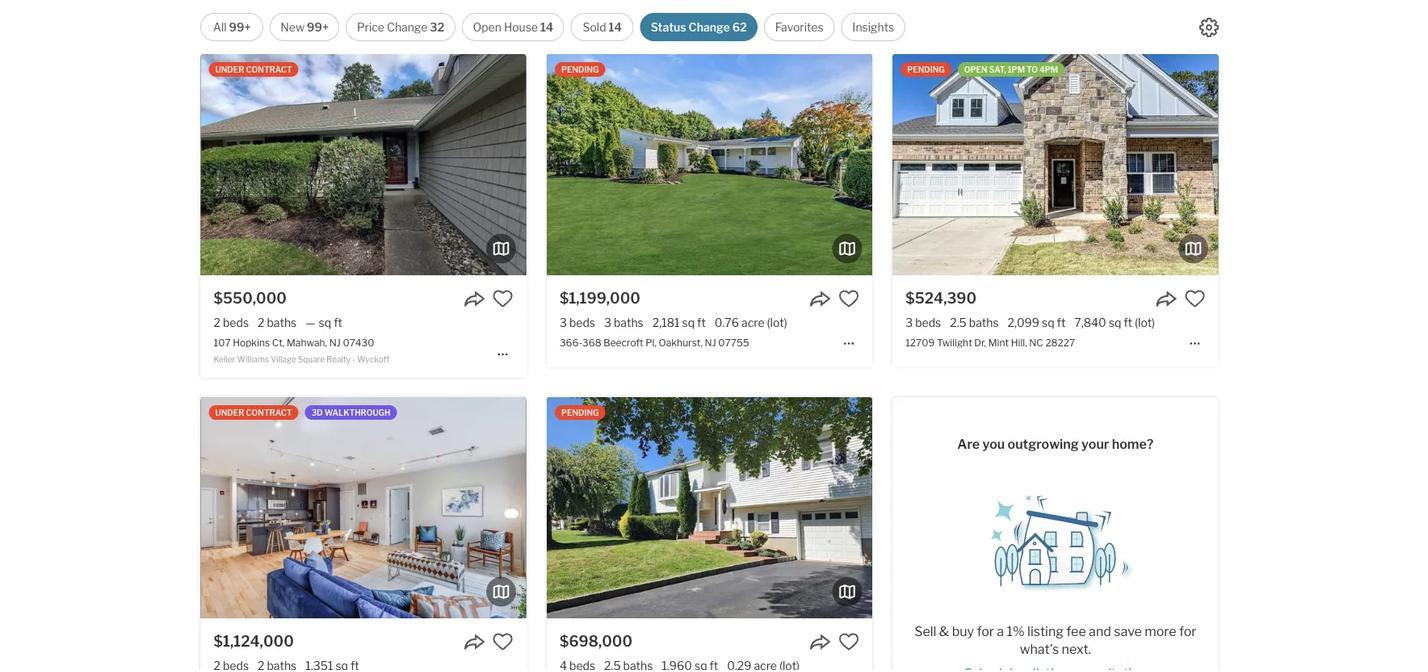 Task type: locate. For each thing, give the bounding box(es) containing it.
under
[[215, 65, 244, 74], [215, 408, 244, 418]]

under contract for $1,124,000
[[215, 408, 292, 418]]

0 horizontal spatial 2
[[214, 316, 221, 330]]

2 ft from the left
[[697, 316, 706, 330]]

more
[[1145, 624, 1177, 640]]

contract left 3d
[[246, 408, 292, 418]]

1 3 from the left
[[560, 316, 567, 330]]

(lot) right 7,840
[[1135, 316, 1156, 330]]

7,840
[[1075, 316, 1107, 330]]

change left 62
[[689, 20, 730, 34]]

under contract down the all radio
[[215, 65, 292, 74]]

2.5 baths
[[950, 316, 999, 330]]

price
[[357, 20, 385, 34]]

1 3 beds from the left
[[560, 316, 595, 330]]

3
[[560, 316, 567, 330], [604, 316, 612, 330], [906, 316, 913, 330]]

3 up 12709
[[906, 316, 913, 330]]

366-368 beecroft pl, oakhurst, nj 07755
[[560, 337, 750, 349]]

(lot) right acre
[[767, 316, 788, 330]]

pending left open
[[908, 65, 945, 74]]

14
[[540, 20, 554, 34], [609, 20, 622, 34]]

0 vertical spatial contract
[[246, 65, 292, 74]]

32
[[430, 20, 445, 34]]

1 horizontal spatial 3
[[604, 316, 612, 330]]

1 horizontal spatial for
[[1180, 624, 1197, 640]]

under contract down 'williams'
[[215, 408, 292, 418]]

2 horizontal spatial beds
[[916, 316, 942, 330]]

1 under from the top
[[215, 65, 244, 74]]

1 99+ from the left
[[229, 20, 251, 34]]

pending for $1,199,000
[[562, 65, 599, 74]]

favorite button image for $1,124,000
[[493, 632, 514, 653]]

2.5
[[950, 316, 967, 330]]

1 2 from the left
[[214, 316, 221, 330]]

0 horizontal spatial 3 beds
[[560, 316, 595, 330]]

under contract
[[215, 65, 292, 74], [215, 408, 292, 418]]

nj
[[329, 337, 341, 349], [705, 337, 716, 349]]

change for 62
[[689, 20, 730, 34]]

1 baths from the left
[[267, 316, 297, 330]]

3 beds up 366-
[[560, 316, 595, 330]]

3 beds
[[560, 316, 595, 330], [906, 316, 942, 330]]

1 favorite button image from the top
[[839, 289, 860, 310]]

2 under from the top
[[215, 408, 244, 418]]

14 right sold
[[609, 20, 622, 34]]

99+ inside new option
[[307, 20, 329, 34]]

0 horizontal spatial nj
[[329, 337, 341, 349]]

07430
[[343, 337, 375, 349]]

option group containing all
[[200, 13, 906, 41]]

ft right —
[[334, 316, 343, 330]]

are
[[958, 437, 980, 453]]

1 ft from the left
[[334, 316, 343, 330]]

3 beds up 12709
[[906, 316, 942, 330]]

2 change from the left
[[689, 20, 730, 34]]

4 ft from the left
[[1124, 316, 1133, 330]]

99+
[[229, 20, 251, 34], [307, 20, 329, 34]]

status
[[651, 20, 687, 34]]

next.
[[1062, 642, 1092, 658]]

2
[[214, 316, 221, 330], [258, 316, 265, 330]]

favorite button checkbox for $524,390
[[1185, 289, 1206, 310]]

2 2 from the left
[[258, 316, 265, 330]]

2 up the hopkins
[[258, 316, 265, 330]]

ft left 0.76
[[697, 316, 706, 330]]

pending
[[562, 65, 599, 74], [908, 65, 945, 74], [562, 408, 599, 418]]

3 beds for $524,390
[[906, 316, 942, 330]]

1 horizontal spatial 14
[[609, 20, 622, 34]]

change left 32
[[387, 20, 428, 34]]

1 sq from the left
[[319, 316, 331, 330]]

change inside radio
[[387, 20, 428, 34]]

0 horizontal spatial 14
[[540, 20, 554, 34]]

baths for $1,199,000
[[614, 316, 644, 330]]

1 change from the left
[[387, 20, 428, 34]]

0 horizontal spatial beds
[[223, 316, 249, 330]]

2 up 107
[[214, 316, 221, 330]]

for right "more"
[[1180, 624, 1197, 640]]

1 horizontal spatial 99+
[[307, 20, 329, 34]]

3d walkthrough
[[312, 408, 391, 418]]

4 sq from the left
[[1109, 316, 1122, 330]]

under down all 99+
[[215, 65, 244, 74]]

sq up oakhurst,
[[682, 316, 695, 330]]

favorite button image
[[839, 289, 860, 310], [839, 632, 860, 653]]

under down keller
[[215, 408, 244, 418]]

what's
[[1020, 642, 1059, 658]]

favorite button checkbox for $550,000
[[493, 289, 514, 310]]

0 horizontal spatial (lot)
[[767, 316, 788, 330]]

2 beds
[[214, 316, 249, 330]]

0 vertical spatial under contract
[[215, 65, 292, 74]]

0 horizontal spatial 99+
[[229, 20, 251, 34]]

beds up 368
[[570, 316, 595, 330]]

1 horizontal spatial 3 beds
[[906, 316, 942, 330]]

1 (lot) from the left
[[767, 316, 788, 330]]

price change 32
[[357, 20, 445, 34]]

ft for 7,840 sq ft (lot)
[[1124, 316, 1133, 330]]

change
[[387, 20, 428, 34], [689, 20, 730, 34]]

3 up beecroft
[[604, 316, 612, 330]]

1 vertical spatial contract
[[246, 408, 292, 418]]

baths up dr,
[[969, 316, 999, 330]]

2 under contract from the top
[[215, 408, 292, 418]]

3 up 366-
[[560, 316, 567, 330]]

2 (lot) from the left
[[1135, 316, 1156, 330]]

2 contract from the top
[[246, 408, 292, 418]]

Sold radio
[[571, 13, 634, 41]]

photo of 12709 twilight dr, mint hill, nc 28227 image
[[893, 54, 1219, 276], [1219, 54, 1420, 276]]

mahwah,
[[287, 337, 327, 349]]

beecroft
[[604, 337, 644, 349]]

0 horizontal spatial baths
[[267, 316, 297, 330]]

99+ right new in the top left of the page
[[307, 20, 329, 34]]

sell & buy for a 1% listing fee and save more for what's next.
[[915, 624, 1197, 658]]

open house 14
[[473, 20, 554, 34]]

0 horizontal spatial change
[[387, 20, 428, 34]]

2 baths
[[258, 316, 297, 330]]

1 vertical spatial favorite button image
[[839, 632, 860, 653]]

&
[[940, 624, 950, 640]]

14 inside open house option
[[540, 20, 554, 34]]

2 14 from the left
[[609, 20, 622, 34]]

baths up ct,
[[267, 316, 297, 330]]

3 beds from the left
[[916, 316, 942, 330]]

1 contract from the top
[[246, 65, 292, 74]]

nj up realty on the left bottom of the page
[[329, 337, 341, 349]]

for left a
[[977, 624, 995, 640]]

3 baths
[[604, 316, 644, 330]]

beds
[[223, 316, 249, 330], [570, 316, 595, 330], [916, 316, 942, 330]]

contract
[[246, 65, 292, 74], [246, 408, 292, 418]]

photo of 604 grand st #3, hoboken, nj 07030 image
[[201, 398, 527, 619], [527, 398, 852, 619]]

28227
[[1046, 337, 1076, 349]]

ft
[[334, 316, 343, 330], [697, 316, 706, 330], [1057, 316, 1066, 330], [1124, 316, 1133, 330]]

ft up 28227
[[1057, 316, 1066, 330]]

favorite button image
[[493, 289, 514, 310], [1185, 289, 1206, 310], [493, 632, 514, 653]]

366-
[[560, 337, 583, 349]]

1 vertical spatial under
[[215, 408, 244, 418]]

beds up 12709
[[916, 316, 942, 330]]

2,181 sq ft
[[653, 316, 706, 330]]

house
[[504, 20, 538, 34]]

under contract for $550,000
[[215, 65, 292, 74]]

1 horizontal spatial change
[[689, 20, 730, 34]]

open sat, 1pm to 4pm
[[965, 65, 1059, 74]]

photo of 8 stander ln, thiells, ny 10984 image
[[547, 398, 873, 619], [873, 398, 1198, 619]]

sq
[[319, 316, 331, 330], [682, 316, 695, 330], [1042, 316, 1055, 330], [1109, 316, 1122, 330]]

14 right house
[[540, 20, 554, 34]]

107 hopkins ct, mahwah, nj 07430 keller williams village square realty - wyckoff
[[214, 337, 390, 364]]

1 14 from the left
[[540, 20, 554, 34]]

2 3 beds from the left
[[906, 316, 942, 330]]

sq right 7,840
[[1109, 316, 1122, 330]]

sq for 2,181
[[682, 316, 695, 330]]

0 vertical spatial under
[[215, 65, 244, 74]]

— sq ft
[[306, 316, 343, 330]]

99+ inside the all radio
[[229, 20, 251, 34]]

pending down sold
[[562, 65, 599, 74]]

Favorites radio
[[764, 13, 835, 41]]

new
[[281, 20, 305, 34]]

sq up the nc
[[1042, 316, 1055, 330]]

photo of 366-368 beecroft pl, oakhurst, nj 07755 image
[[547, 54, 873, 276], [873, 54, 1198, 276]]

option group
[[200, 13, 906, 41]]

1 horizontal spatial nj
[[705, 337, 716, 349]]

photo of 107 hopkins ct, mahwah, nj 07430 image
[[201, 54, 527, 276], [527, 54, 852, 276]]

realty
[[327, 355, 351, 364]]

pending down 366-
[[562, 408, 599, 418]]

(lot)
[[767, 316, 788, 330], [1135, 316, 1156, 330]]

1 horizontal spatial 2
[[258, 316, 265, 330]]

2,099 sq ft
[[1008, 316, 1066, 330]]

hopkins
[[233, 337, 270, 349]]

$1,199,000
[[560, 289, 641, 307]]

0 horizontal spatial for
[[977, 624, 995, 640]]

$550,000
[[214, 289, 287, 307]]

2 baths from the left
[[614, 316, 644, 330]]

baths
[[267, 316, 297, 330], [614, 316, 644, 330], [969, 316, 999, 330]]

1 beds from the left
[[223, 316, 249, 330]]

2 horizontal spatial baths
[[969, 316, 999, 330]]

2 beds from the left
[[570, 316, 595, 330]]

99+ right all
[[229, 20, 251, 34]]

New radio
[[270, 13, 339, 41]]

0 horizontal spatial 3
[[560, 316, 567, 330]]

contract down new in the top left of the page
[[246, 65, 292, 74]]

and
[[1089, 624, 1112, 640]]

favorite button checkbox for $698,000
[[839, 632, 860, 653]]

sold
[[583, 20, 606, 34]]

baths up beecroft
[[614, 316, 644, 330]]

ft right 7,840
[[1124, 316, 1133, 330]]

3 sq from the left
[[1042, 316, 1055, 330]]

1 horizontal spatial beds
[[570, 316, 595, 330]]

12709
[[906, 337, 935, 349]]

1 horizontal spatial (lot)
[[1135, 316, 1156, 330]]

nj left 07755 at the right of the page
[[705, 337, 716, 349]]

oakhurst,
[[659, 337, 703, 349]]

for
[[977, 624, 995, 640], [1180, 624, 1197, 640]]

ft for — sq ft
[[334, 316, 343, 330]]

3 3 from the left
[[906, 316, 913, 330]]

1 under contract from the top
[[215, 65, 292, 74]]

0 vertical spatial favorite button image
[[839, 289, 860, 310]]

2 favorite button image from the top
[[839, 632, 860, 653]]

$698,000
[[560, 633, 633, 651]]

3 ft from the left
[[1057, 316, 1066, 330]]

1 photo of 8 stander ln, thiells, ny 10984 image from the left
[[547, 398, 873, 619]]

change inside option
[[689, 20, 730, 34]]

Open House radio
[[462, 13, 565, 41]]

sq right —
[[319, 316, 331, 330]]

2 sq from the left
[[682, 316, 695, 330]]

1 nj from the left
[[329, 337, 341, 349]]

1 horizontal spatial baths
[[614, 316, 644, 330]]

368
[[583, 337, 602, 349]]

3 baths from the left
[[969, 316, 999, 330]]

1 vertical spatial under contract
[[215, 408, 292, 418]]

2 horizontal spatial 3
[[906, 316, 913, 330]]

0.76 acre (lot)
[[715, 316, 788, 330]]

favorite button checkbox
[[493, 289, 514, 310], [839, 289, 860, 310], [1185, 289, 1206, 310], [493, 632, 514, 653], [839, 632, 860, 653]]

2,099
[[1008, 316, 1040, 330]]

7,840 sq ft (lot)
[[1075, 316, 1156, 330]]

12709 twilight dr, mint hill, nc 28227
[[906, 337, 1076, 349]]

baths for $550,000
[[267, 316, 297, 330]]

2 99+ from the left
[[307, 20, 329, 34]]

107
[[214, 337, 231, 349]]

beds up 107
[[223, 316, 249, 330]]



Task type: vqa. For each thing, say whether or not it's contained in the screenshot.
bottom UNDER
yes



Task type: describe. For each thing, give the bounding box(es) containing it.
under for $1,124,000
[[215, 408, 244, 418]]

favorite button image for $1,199,000
[[839, 289, 860, 310]]

to
[[1027, 65, 1038, 74]]

1 photo of 12709 twilight dr, mint hill, nc 28227 image from the left
[[893, 54, 1219, 276]]

3 for $1,199,000
[[560, 316, 567, 330]]

sq for —
[[319, 316, 331, 330]]

pending for $698,000
[[562, 408, 599, 418]]

Insights radio
[[842, 13, 906, 41]]

williams
[[237, 355, 269, 364]]

your
[[1082, 437, 1110, 453]]

under for $550,000
[[215, 65, 244, 74]]

mint
[[989, 337, 1009, 349]]

acre
[[742, 316, 765, 330]]

village
[[271, 355, 296, 364]]

2 photo of 12709 twilight dr, mint hill, nc 28227 image from the left
[[1219, 54, 1420, 276]]

hill,
[[1011, 337, 1028, 349]]

14 inside sold option
[[609, 20, 622, 34]]

3d
[[312, 408, 323, 418]]

Status Change radio
[[640, 13, 758, 41]]

$524,390
[[906, 289, 977, 307]]

ft for 2,181 sq ft
[[697, 316, 706, 330]]

ct,
[[272, 337, 285, 349]]

all 99+
[[213, 20, 251, 34]]

outgrowing
[[1008, 437, 1079, 453]]

contract for $1,124,000
[[246, 408, 292, 418]]

baths for $524,390
[[969, 316, 999, 330]]

wyckoff
[[357, 355, 390, 364]]

2 photo of 8 stander ln, thiells, ny 10984 image from the left
[[873, 398, 1198, 619]]

$1,124,000
[[214, 633, 294, 651]]

home?
[[1112, 437, 1154, 453]]

2 3 from the left
[[604, 316, 612, 330]]

sq for 7,840
[[1109, 316, 1122, 330]]

all
[[213, 20, 227, 34]]

1%
[[1007, 624, 1025, 640]]

beds for $524,390
[[916, 316, 942, 330]]

1pm
[[1008, 65, 1025, 74]]

square
[[298, 355, 325, 364]]

Price Change radio
[[346, 13, 456, 41]]

insights
[[853, 20, 895, 34]]

1 photo of 366-368 beecroft pl, oakhurst, nj 07755 image from the left
[[547, 54, 873, 276]]

favorites
[[776, 20, 824, 34]]

a
[[997, 624, 1004, 640]]

dr,
[[975, 337, 987, 349]]

—
[[306, 316, 316, 330]]

1 photo of 604 grand st #3, hoboken, nj 07030 image from the left
[[201, 398, 527, 619]]

save
[[1114, 624, 1142, 640]]

contract for $550,000
[[246, 65, 292, 74]]

3 beds for $1,199,000
[[560, 316, 595, 330]]

you
[[983, 437, 1005, 453]]

sell
[[915, 624, 937, 640]]

99+ for all 99+
[[229, 20, 251, 34]]

new 99+
[[281, 20, 329, 34]]

twilight
[[937, 337, 973, 349]]

2 for 2 beds
[[214, 316, 221, 330]]

favorite button image for $524,390
[[1185, 289, 1206, 310]]

keller
[[214, 355, 235, 364]]

2 photo of 107 hopkins ct, mahwah, nj 07430 image from the left
[[527, 54, 852, 276]]

change for 32
[[387, 20, 428, 34]]

2 nj from the left
[[705, 337, 716, 349]]

ft for 2,099 sq ft
[[1057, 316, 1066, 330]]

favorite button checkbox for $1,124,000
[[493, 632, 514, 653]]

2,181
[[653, 316, 680, 330]]

sold 14
[[583, 20, 622, 34]]

nj inside 107 hopkins ct, mahwah, nj 07430 keller williams village square realty - wyckoff
[[329, 337, 341, 349]]

2 for from the left
[[1180, 624, 1197, 640]]

07755
[[719, 337, 750, 349]]

open
[[473, 20, 502, 34]]

pending for $524,390
[[908, 65, 945, 74]]

fee
[[1067, 624, 1087, 640]]

status change 62
[[651, 20, 747, 34]]

open
[[965, 65, 988, 74]]

2 photo of 366-368 beecroft pl, oakhurst, nj 07755 image from the left
[[873, 54, 1198, 276]]

an image of a house image
[[975, 484, 1137, 594]]

-
[[352, 355, 356, 364]]

3 for $524,390
[[906, 316, 913, 330]]

buy
[[952, 624, 975, 640]]

pl,
[[646, 337, 657, 349]]

sat,
[[990, 65, 1006, 74]]

2 photo of 604 grand st #3, hoboken, nj 07030 image from the left
[[527, 398, 852, 619]]

nc
[[1030, 337, 1044, 349]]

beds for $1,199,000
[[570, 316, 595, 330]]

1 for from the left
[[977, 624, 995, 640]]

0.76
[[715, 316, 739, 330]]

listing
[[1028, 624, 1064, 640]]

walkthrough
[[325, 408, 391, 418]]

All radio
[[200, 13, 264, 41]]

favorite button checkbox for $1,199,000
[[839, 289, 860, 310]]

62
[[733, 20, 747, 34]]

favorite button image for $698,000
[[839, 632, 860, 653]]

sq for 2,099
[[1042, 316, 1055, 330]]

are you outgrowing your home?
[[958, 437, 1154, 453]]

1 photo of 107 hopkins ct, mahwah, nj 07430 image from the left
[[201, 54, 527, 276]]

beds for $550,000
[[223, 316, 249, 330]]

99+ for new 99+
[[307, 20, 329, 34]]

2 for 2 baths
[[258, 316, 265, 330]]

favorite button image for $550,000
[[493, 289, 514, 310]]

4pm
[[1040, 65, 1059, 74]]



